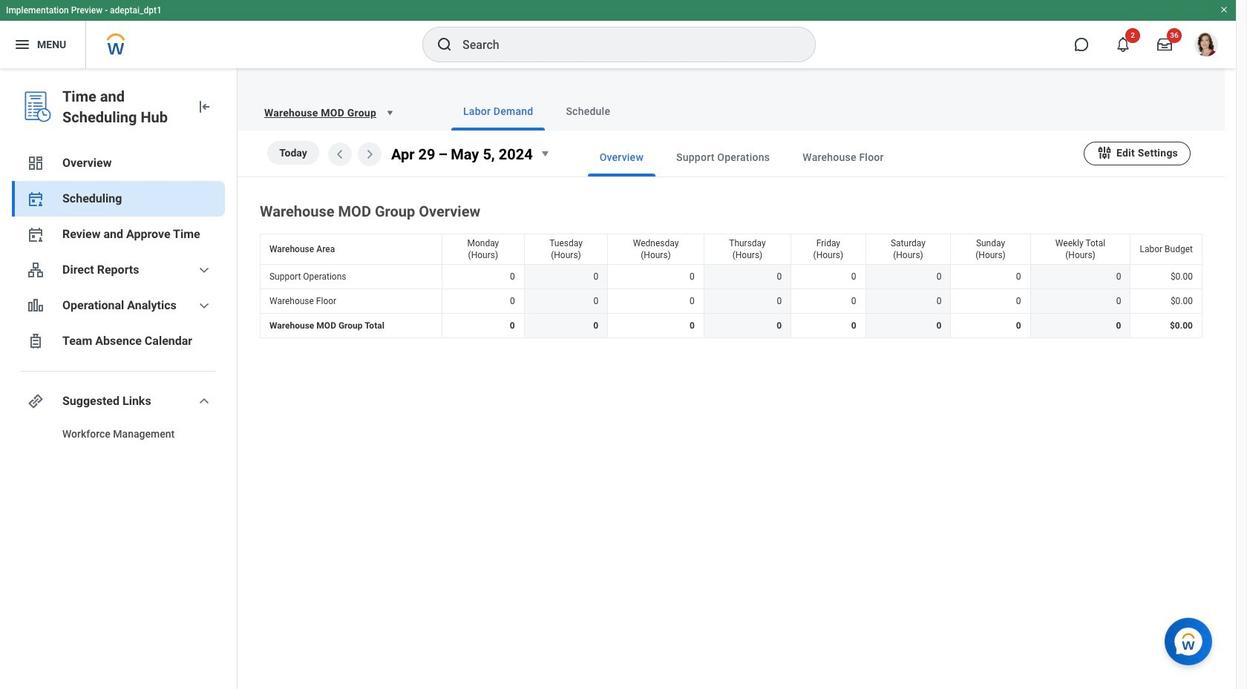 Task type: locate. For each thing, give the bounding box(es) containing it.
0 vertical spatial tab list
[[422, 92, 1207, 131]]

1 vertical spatial caret down small image
[[536, 145, 553, 163]]

notifications large image
[[1116, 37, 1131, 52]]

1 vertical spatial calendar user solid image
[[27, 226, 45, 243]]

Search Workday  search field
[[462, 28, 785, 61]]

2 chevron down small image from the top
[[195, 393, 213, 411]]

banner
[[0, 0, 1236, 68]]

calendar user solid image up "view team" icon
[[27, 226, 45, 243]]

task timeoff image
[[27, 333, 45, 350]]

tab panel
[[238, 131, 1225, 342]]

caret down small image
[[382, 105, 397, 120], [536, 145, 553, 163]]

tab list
[[422, 92, 1207, 131], [558, 138, 1084, 177]]

dashboard image
[[27, 154, 45, 172]]

0 vertical spatial calendar user solid image
[[27, 190, 45, 208]]

1 calendar user solid image from the top
[[27, 190, 45, 208]]

configure image
[[1096, 144, 1113, 161]]

0 horizontal spatial caret down small image
[[382, 105, 397, 120]]

view team image
[[27, 261, 45, 279]]

link image
[[27, 393, 45, 411]]

chart image
[[27, 297, 45, 315]]

chevron right small image
[[361, 145, 379, 163]]

calendar user solid image down dashboard icon
[[27, 190, 45, 208]]

1 vertical spatial chevron down small image
[[195, 393, 213, 411]]

calendar user solid image
[[27, 190, 45, 208], [27, 226, 45, 243]]

1 chevron down small image from the top
[[195, 261, 213, 279]]

chevron down small image
[[195, 261, 213, 279], [195, 393, 213, 411]]

2 calendar user solid image from the top
[[27, 226, 45, 243]]

0 vertical spatial chevron down small image
[[195, 261, 213, 279]]

time and scheduling hub element
[[62, 86, 183, 128]]



Task type: describe. For each thing, give the bounding box(es) containing it.
1 horizontal spatial caret down small image
[[536, 145, 553, 163]]

inbox large image
[[1157, 37, 1172, 52]]

chevron down small image for "view team" icon
[[195, 261, 213, 279]]

chevron down small image
[[195, 297, 213, 315]]

profile logan mcneil image
[[1194, 33, 1218, 59]]

justify image
[[13, 36, 31, 53]]

navigation pane region
[[0, 68, 238, 690]]

1 vertical spatial tab list
[[558, 138, 1084, 177]]

search image
[[436, 36, 454, 53]]

transformation import image
[[195, 98, 213, 116]]

chevron left small image
[[331, 145, 349, 163]]

chevron down small image for link icon in the left bottom of the page
[[195, 393, 213, 411]]

0 vertical spatial caret down small image
[[382, 105, 397, 120]]

close environment banner image
[[1220, 5, 1229, 14]]



Task type: vqa. For each thing, say whether or not it's contained in the screenshot.
Position group
no



